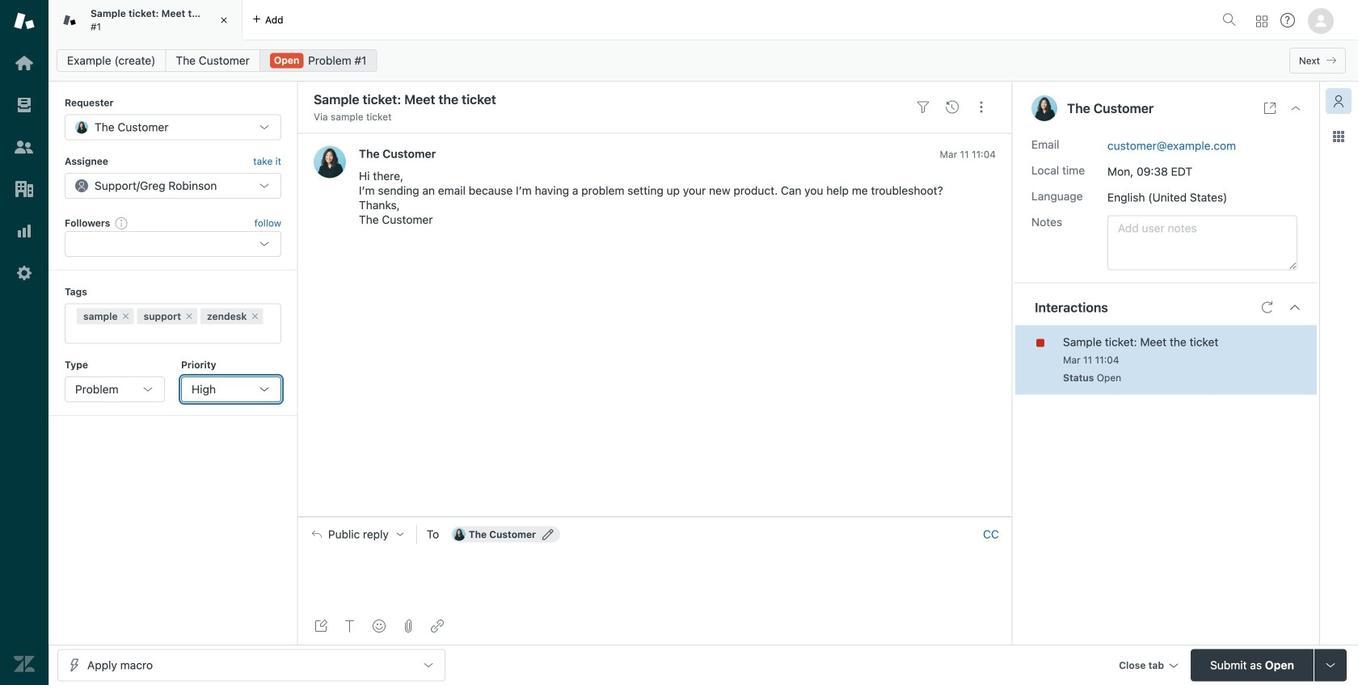 Task type: describe. For each thing, give the bounding box(es) containing it.
customer@example.com image
[[453, 529, 466, 542]]

displays possible ticket submission types image
[[1325, 660, 1338, 672]]

3 remove image from the left
[[250, 312, 260, 322]]

secondary element
[[49, 44, 1359, 77]]

customer context image
[[1333, 95, 1346, 108]]

admin image
[[14, 263, 35, 284]]

tabs tab list
[[49, 0, 1216, 40]]

ticket actions image
[[975, 101, 988, 114]]

Mar 11 11:04 text field
[[1063, 355, 1120, 366]]

add attachment image
[[402, 620, 415, 633]]

hide composer image
[[649, 511, 662, 524]]

zendesk support image
[[14, 11, 35, 32]]

get help image
[[1281, 13, 1296, 27]]

apps image
[[1333, 130, 1346, 143]]

draft mode image
[[315, 620, 328, 633]]

user image
[[1032, 95, 1058, 121]]

2 remove image from the left
[[184, 312, 194, 322]]

Add user notes text field
[[1108, 216, 1298, 271]]

add link (cmd k) image
[[431, 620, 444, 633]]

zendesk products image
[[1257, 16, 1268, 27]]

filter image
[[917, 101, 930, 114]]

info on adding followers image
[[115, 217, 128, 230]]

events image
[[946, 101, 959, 114]]



Task type: vqa. For each thing, say whether or not it's contained in the screenshot.
the rightmost Close icon
no



Task type: locate. For each thing, give the bounding box(es) containing it.
edit user image
[[543, 529, 554, 541]]

1 vertical spatial close image
[[1290, 102, 1303, 115]]

close image inside tabs tab list
[[216, 12, 232, 28]]

main element
[[0, 0, 49, 686]]

views image
[[14, 95, 35, 116]]

customers image
[[14, 137, 35, 158]]

Mar 11 11:04 text field
[[940, 149, 996, 160]]

insert emojis image
[[373, 620, 386, 633]]

organizations image
[[14, 179, 35, 200]]

get started image
[[14, 53, 35, 74]]

1 remove image from the left
[[121, 312, 131, 322]]

1 horizontal spatial close image
[[1290, 102, 1303, 115]]

close image
[[216, 12, 232, 28], [1290, 102, 1303, 115]]

Subject field
[[311, 90, 906, 109]]

view more details image
[[1264, 102, 1277, 115]]

format text image
[[344, 620, 357, 633]]

2 horizontal spatial remove image
[[250, 312, 260, 322]]

avatar image
[[314, 146, 346, 178]]

zendesk image
[[14, 654, 35, 675]]

reporting image
[[14, 221, 35, 242]]

0 vertical spatial close image
[[216, 12, 232, 28]]

remove image
[[121, 312, 131, 322], [184, 312, 194, 322], [250, 312, 260, 322]]

0 horizontal spatial close image
[[216, 12, 232, 28]]

tab
[[49, 0, 243, 40]]

0 horizontal spatial remove image
[[121, 312, 131, 322]]

1 horizontal spatial remove image
[[184, 312, 194, 322]]



